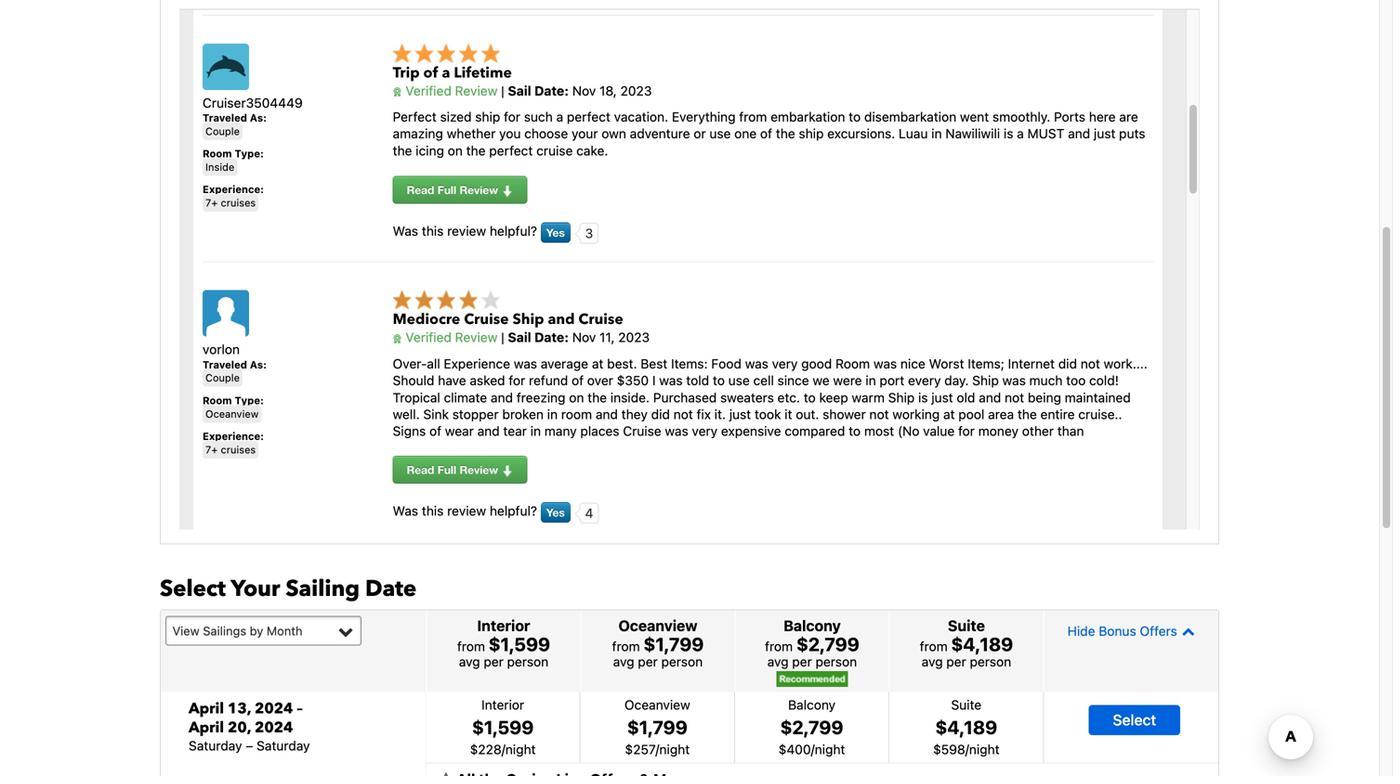 Task type: locate. For each thing, give the bounding box(es) containing it.
1 person from the left
[[507, 655, 549, 670]]

verified review for of
[[402, 83, 498, 98]]

april left 20,
[[189, 719, 224, 739]]

1 april from the top
[[189, 699, 224, 720]]

one
[[734, 126, 757, 141]]

from up recommended image
[[765, 639, 793, 655]]

select up view
[[160, 574, 226, 605]]

2 traveled from the top
[[203, 359, 247, 371]]

small verified icon image down trip
[[393, 87, 402, 97]]

traveled for trip of a lifetime
[[203, 112, 247, 124]]

perfect up your
[[567, 109, 611, 124]]

1 vertical spatial sail
[[508, 330, 531, 345]]

0 horizontal spatial a
[[442, 63, 450, 83]]

view
[[172, 624, 200, 638]]

1 vertical spatial full
[[437, 464, 456, 477]]

the down whether
[[466, 143, 486, 158]]

as: down cruiser3504449
[[250, 112, 267, 124]]

1 vertical spatial balcony
[[788, 698, 836, 713]]

4 / from the left
[[965, 742, 969, 758]]

0 vertical spatial balcony
[[784, 617, 841, 635]]

0 horizontal spatial perfect
[[489, 143, 533, 158]]

2 horizontal spatial a
[[1017, 126, 1024, 141]]

1 horizontal spatial perfect
[[567, 109, 611, 124]]

icing
[[416, 143, 444, 158]]

7+ for trip
[[205, 197, 218, 209]]

1 couple from the top
[[205, 125, 240, 137]]

avg
[[459, 655, 480, 670], [613, 655, 634, 670], [767, 655, 789, 670], [922, 655, 943, 670]]

0 vertical spatial read
[[407, 184, 434, 197]]

0 vertical spatial experience:
[[203, 184, 264, 196]]

couple up room type: inside
[[205, 125, 240, 137]]

0 vertical spatial nov
[[572, 83, 596, 98]]

saturday
[[189, 739, 242, 754], [257, 739, 310, 754]]

cruises for mediocre
[[221, 444, 256, 456]]

select inside 'link'
[[1113, 712, 1156, 730]]

1 this from the top
[[422, 224, 444, 239]]

0 horizontal spatial select
[[160, 574, 226, 605]]

1 per from the left
[[484, 655, 504, 670]]

couple down vorlon
[[205, 372, 240, 385]]

perfect
[[567, 109, 611, 124], [489, 143, 533, 158]]

verified review up sized on the top of page
[[402, 83, 498, 98]]

verified review link
[[393, 83, 498, 98], [393, 330, 498, 345]]

interior for $1,599
[[482, 698, 524, 713]]

nov for lifetime
[[572, 83, 596, 98]]

night right $228
[[505, 742, 536, 758]]

suite inside suite from $4,189 avg per person
[[948, 617, 985, 635]]

1 experience: 7+ cruises from the top
[[203, 184, 264, 209]]

select down hide bonus offers link
[[1113, 712, 1156, 730]]

night inside oceanview $1,799 $257 / night
[[659, 742, 690, 758]]

0 vertical spatial $4,189
[[951, 634, 1013, 656]]

date: up such
[[534, 83, 569, 98]]

from for $1,599
[[457, 639, 485, 655]]

the down embarkation
[[776, 126, 795, 141]]

traveled for mediocre cruise ship and cruise
[[203, 359, 247, 371]]

night inside the interior $1,599 $228 / night
[[505, 742, 536, 758]]

avg inside oceanview from $1,799 avg per person
[[613, 655, 634, 670]]

oceanview inside oceanview from $1,799 avg per person
[[619, 617, 697, 635]]

night right the $598 at the right of the page
[[969, 742, 1000, 758]]

3 night from the left
[[815, 742, 845, 758]]

0 vertical spatial |
[[501, 83, 504, 98]]

yes for lifetime
[[546, 227, 565, 240]]

sail up for
[[508, 83, 531, 98]]

0 vertical spatial verified review link
[[393, 83, 498, 98]]

1 verified review from the top
[[402, 83, 498, 98]]

avg inside suite from $4,189 avg per person
[[922, 655, 943, 670]]

1 vertical spatial read full review
[[407, 464, 501, 477]]

experience: 7+ cruises down room type: oceanview
[[203, 431, 264, 456]]

person up the interior $1,599 $228 / night
[[507, 655, 549, 670]]

1 helpful? from the top
[[490, 224, 537, 239]]

saturday down 13,
[[189, 739, 242, 754]]

balcony down recommended image
[[788, 698, 836, 713]]

per inside oceanview from $1,799 avg per person
[[638, 655, 658, 670]]

1 vertical spatial this
[[422, 504, 444, 519]]

1 date: from the top
[[534, 83, 569, 98]]

2 was this review helpful? yes from the top
[[393, 504, 565, 520]]

0 vertical spatial yes
[[546, 227, 565, 240]]

use
[[710, 126, 731, 141]]

avg up the interior $1,599 $228 / night
[[459, 655, 480, 670]]

1 vertical spatial and
[[548, 310, 575, 330]]

verified review left ship
[[402, 330, 498, 345]]

this for trip
[[422, 224, 444, 239]]

avg up oceanview $1,799 $257 / night
[[613, 655, 634, 670]]

/ for $1,599
[[502, 742, 505, 758]]

amazing
[[393, 126, 443, 141]]

2 yes from the top
[[546, 507, 565, 520]]

avg up suite $4,189 $598 / night
[[922, 655, 943, 670]]

room down vorlon traveled as: couple
[[203, 395, 232, 407]]

2 couple from the top
[[205, 372, 240, 385]]

read full review
[[407, 184, 501, 197], [407, 464, 501, 477]]

1 vertical spatial select
[[1113, 712, 1156, 730]]

from for $2,799
[[765, 639, 793, 655]]

1 vertical spatial as:
[[250, 359, 267, 371]]

view sailings by month link
[[165, 616, 362, 646]]

verified review link for cruise
[[393, 330, 498, 345]]

7+ down room type: oceanview
[[205, 444, 218, 456]]

0 vertical spatial was
[[393, 224, 418, 239]]

ship
[[475, 109, 500, 124], [799, 126, 824, 141]]

sized
[[440, 109, 472, 124]]

2 7+ from the top
[[205, 444, 218, 456]]

1 verified from the top
[[406, 83, 452, 98]]

1 avg from the left
[[459, 655, 480, 670]]

1 vertical spatial 2023
[[618, 330, 650, 345]]

balcony
[[784, 617, 841, 635], [788, 698, 836, 713]]

traveled
[[203, 112, 247, 124], [203, 359, 247, 371]]

1 room from the top
[[203, 148, 232, 160]]

$598
[[933, 742, 965, 758]]

0 vertical spatial read full review
[[407, 184, 501, 197]]

2 verified review from the top
[[402, 330, 498, 345]]

2024 right 20,
[[255, 719, 293, 739]]

from up one
[[739, 109, 767, 124]]

of inside perfect sized ship for such a perfect vacation. everything from embarkation to disembarkation went smoothly. ports here are amazing whether you choose your own adventure or use one of the ship excursions. luau in nawiliwili is a must and just puts the icing on the perfect cruise cake.
[[760, 126, 772, 141]]

0 vertical spatial select
[[160, 574, 226, 605]]

1 vertical spatial of
[[760, 126, 772, 141]]

sail
[[508, 83, 531, 98], [508, 330, 531, 345]]

1 read full review from the top
[[407, 184, 501, 197]]

$1,599 up the interior $1,599 $228 / night
[[489, 634, 550, 656]]

avg for $1,599
[[459, 655, 480, 670]]

disembarkation
[[864, 109, 957, 124]]

4 night from the left
[[969, 742, 1000, 758]]

$2,799
[[796, 634, 860, 656], [780, 717, 843, 739]]

– down 13,
[[246, 739, 253, 754]]

2 read from the top
[[407, 464, 434, 477]]

0 vertical spatial type:
[[235, 148, 264, 160]]

0 vertical spatial date:
[[534, 83, 569, 98]]

2 as: from the top
[[250, 359, 267, 371]]

1 verified review link from the top
[[393, 83, 498, 98]]

2 verified review link from the top
[[393, 330, 498, 345]]

|
[[501, 83, 504, 98], [501, 330, 504, 345]]

cruiser3504449 image
[[203, 43, 249, 90]]

0 vertical spatial yes button
[[541, 223, 570, 243]]

full
[[437, 184, 456, 197], [437, 464, 456, 477]]

1 vertical spatial small verified icon image
[[393, 334, 402, 344]]

11,
[[600, 330, 615, 345]]

person inside balcony from $2,799 avg per person
[[816, 655, 857, 670]]

3 person from the left
[[816, 655, 857, 670]]

0 vertical spatial 2023
[[620, 83, 652, 98]]

1 vertical spatial experience:
[[203, 431, 264, 443]]

1 horizontal spatial saturday
[[257, 739, 310, 754]]

cruises down inside
[[221, 197, 256, 209]]

0 horizontal spatial of
[[423, 63, 438, 83]]

date: for lifetime
[[534, 83, 569, 98]]

was this review helpful? yes
[[393, 224, 565, 240], [393, 504, 565, 520]]

verified review link up sized on the top of page
[[393, 83, 498, 98]]

$1,799 up oceanview $1,799 $257 / night
[[644, 634, 704, 656]]

helpful?
[[490, 224, 537, 239], [490, 504, 537, 519]]

was
[[393, 224, 418, 239], [393, 504, 418, 519]]

/ inside the interior $1,599 $228 / night
[[502, 742, 505, 758]]

0 vertical spatial read full review button
[[393, 176, 527, 204]]

couple inside cruiser3504449 traveled as: couple
[[205, 125, 240, 137]]

1 was from the top
[[393, 224, 418, 239]]

review
[[455, 83, 498, 98], [460, 184, 498, 197], [455, 330, 498, 345], [460, 464, 498, 477]]

2 cruises from the top
[[221, 444, 256, 456]]

from inside balcony from $2,799 avg per person
[[765, 639, 793, 655]]

type:
[[235, 148, 264, 160], [235, 395, 264, 407]]

1 horizontal spatial cruise
[[578, 310, 623, 330]]

2023 up vacation.
[[620, 83, 652, 98]]

2 night from the left
[[659, 742, 690, 758]]

experience: 7+ cruises for trip
[[203, 184, 264, 209]]

cruises down room type: oceanview
[[221, 444, 256, 456]]

1 vertical spatial was
[[393, 504, 418, 519]]

select link
[[1089, 706, 1181, 736]]

experience: 7+ cruises for mediocre
[[203, 431, 264, 456]]

2 person from the left
[[661, 655, 703, 670]]

2023 for trip of a lifetime
[[620, 83, 652, 98]]

per for $1,799
[[638, 655, 658, 670]]

experience:
[[203, 184, 264, 196], [203, 431, 264, 443]]

as: up room type: oceanview
[[250, 359, 267, 371]]

3 per from the left
[[792, 655, 812, 670]]

2 2024 from the top
[[255, 719, 293, 739]]

1 yes button from the top
[[541, 223, 570, 243]]

person up suite $4,189 $598 / night
[[970, 655, 1011, 670]]

read for trip
[[407, 184, 434, 197]]

date: for and
[[534, 330, 569, 345]]

1 | from the top
[[501, 83, 504, 98]]

2 nov from the top
[[572, 330, 596, 345]]

oceanview inside room type: oceanview
[[205, 408, 259, 420]]

0 horizontal spatial cruise
[[464, 310, 509, 330]]

2 verified from the top
[[406, 330, 452, 345]]

$1,599 up $228
[[472, 717, 534, 739]]

room inside room type: inside
[[203, 148, 232, 160]]

perfect sized ship for such a perfect vacation. everything from embarkation to disembarkation went smoothly. ports here are amazing whether you choose your own adventure or use one of the ship excursions. luau in nawiliwili is a must and just puts the icing on the perfect cruise cake.
[[393, 109, 1146, 158]]

was up date
[[393, 504, 418, 519]]

per inside balcony from $2,799 avg per person
[[792, 655, 812, 670]]

sail left 11, on the left top of page
[[508, 330, 531, 345]]

1 vertical spatial read
[[407, 464, 434, 477]]

0 vertical spatial $1,599
[[489, 634, 550, 656]]

/ inside balcony $2,799 $400 / night
[[811, 742, 815, 758]]

per for $4,189
[[946, 655, 966, 670]]

2024
[[255, 699, 293, 720], [255, 719, 293, 739]]

of
[[423, 63, 438, 83], [760, 126, 772, 141]]

type: for trip of a lifetime
[[235, 148, 264, 160]]

couple for mediocre cruise ship and cruise
[[205, 372, 240, 385]]

date:
[[534, 83, 569, 98], [534, 330, 569, 345]]

0 vertical spatial $1,799
[[644, 634, 704, 656]]

avg inside balcony from $2,799 avg per person
[[767, 655, 789, 670]]

cruise left ship
[[464, 310, 509, 330]]

yes left 3
[[546, 227, 565, 240]]

a right such
[[556, 109, 563, 124]]

1 / from the left
[[502, 742, 505, 758]]

0 vertical spatial review
[[447, 224, 486, 239]]

traveled inside cruiser3504449 traveled as: couple
[[203, 112, 247, 124]]

2023 right 11, on the left top of page
[[618, 330, 650, 345]]

yes button left 3
[[541, 223, 570, 243]]

1 vertical spatial was this review helpful? yes
[[393, 504, 565, 520]]

1 horizontal spatial of
[[760, 126, 772, 141]]

/ inside oceanview $1,799 $257 / night
[[656, 742, 659, 758]]

interior inside interior from $1,599 avg per person
[[477, 617, 530, 635]]

vorlon traveled as: couple
[[203, 342, 267, 385]]

night inside suite $4,189 $598 / night
[[969, 742, 1000, 758]]

1 read full review button from the top
[[393, 176, 527, 204]]

suite
[[948, 617, 985, 635], [951, 698, 982, 713]]

1 vertical spatial read full review button
[[393, 456, 527, 484]]

1 vertical spatial |
[[501, 330, 504, 345]]

night right $257
[[659, 742, 690, 758]]

from up suite $4,189 $598 / night
[[920, 639, 948, 655]]

person inside oceanview from $1,799 avg per person
[[661, 655, 703, 670]]

0 vertical spatial $2,799
[[796, 634, 860, 656]]

1 vertical spatial verified review link
[[393, 330, 498, 345]]

2 sail from the top
[[508, 330, 531, 345]]

type: inside room type: inside
[[235, 148, 264, 160]]

helpful? left 4
[[490, 504, 537, 519]]

person up oceanview $1,799 $257 / night
[[661, 655, 703, 670]]

experience: 7+ cruises down inside
[[203, 184, 264, 209]]

2 room from the top
[[203, 395, 232, 407]]

saturday right 20,
[[257, 739, 310, 754]]

$2,799 inside balcony $2,799 $400 / night
[[780, 717, 843, 739]]

1 vertical spatial nov
[[572, 330, 596, 345]]

$1,799
[[644, 634, 704, 656], [627, 717, 688, 739]]

1 vertical spatial a
[[556, 109, 563, 124]]

for
[[504, 109, 520, 124]]

cruiser3504449 traveled as: couple
[[203, 95, 303, 137]]

1 type: from the top
[[235, 148, 264, 160]]

4 avg from the left
[[922, 655, 943, 670]]

type: inside room type: oceanview
[[235, 395, 264, 407]]

7+
[[205, 197, 218, 209], [205, 444, 218, 456]]

2 read full review from the top
[[407, 464, 501, 477]]

2 full from the top
[[437, 464, 456, 477]]

1 vertical spatial yes button
[[541, 503, 570, 523]]

$4,189 up the $598 at the right of the page
[[935, 717, 997, 739]]

a left the lifetime
[[442, 63, 450, 83]]

perfect down you
[[489, 143, 533, 158]]

per
[[484, 655, 504, 670], [638, 655, 658, 670], [792, 655, 812, 670], [946, 655, 966, 670]]

vacation.
[[614, 109, 668, 124]]

1 horizontal spatial select
[[1113, 712, 1156, 730]]

$2,799 up $400
[[780, 717, 843, 739]]

per inside interior from $1,599 avg per person
[[484, 655, 504, 670]]

was down icing
[[393, 224, 418, 239]]

type: down vorlon traveled as: couple
[[235, 395, 264, 407]]

4 person from the left
[[970, 655, 1011, 670]]

1 yes from the top
[[546, 227, 565, 240]]

read for mediocre
[[407, 464, 434, 477]]

cruise
[[464, 310, 509, 330], [578, 310, 623, 330]]

2 this from the top
[[422, 504, 444, 519]]

person inside suite from $4,189 avg per person
[[970, 655, 1011, 670]]

1 read from the top
[[407, 184, 434, 197]]

and down ports
[[1068, 126, 1090, 141]]

experience: down inside
[[203, 184, 264, 196]]

2 experience: 7+ cruises from the top
[[203, 431, 264, 456]]

person inside interior from $1,599 avg per person
[[507, 655, 549, 670]]

0 vertical spatial sail
[[508, 83, 531, 98]]

balcony up recommended image
[[784, 617, 841, 635]]

1 sail from the top
[[508, 83, 531, 98]]

interior for from
[[477, 617, 530, 635]]

small verified icon image
[[393, 87, 402, 97], [393, 334, 402, 344]]

2 per from the left
[[638, 655, 658, 670]]

oceanview for $1,799
[[625, 698, 690, 713]]

room inside room type: oceanview
[[203, 395, 232, 407]]

2 small verified icon image from the top
[[393, 334, 402, 344]]

select
[[160, 574, 226, 605], [1113, 712, 1156, 730]]

0 horizontal spatial and
[[548, 310, 575, 330]]

0 vertical spatial verified review
[[402, 83, 498, 98]]

verified review
[[402, 83, 498, 98], [402, 330, 498, 345]]

from for $1,799
[[612, 639, 640, 655]]

2 type: from the top
[[235, 395, 264, 407]]

traveled down cruiser3504449
[[203, 112, 247, 124]]

1 vertical spatial date:
[[534, 330, 569, 345]]

2 helpful? from the top
[[490, 504, 537, 519]]

2 | from the top
[[501, 330, 504, 345]]

/ inside suite $4,189 $598 / night
[[965, 742, 969, 758]]

verified
[[406, 83, 452, 98], [406, 330, 452, 345]]

2 was from the top
[[393, 504, 418, 519]]

1 vertical spatial helpful?
[[490, 504, 537, 519]]

0 vertical spatial perfect
[[567, 109, 611, 124]]

per inside suite from $4,189 avg per person
[[946, 655, 966, 670]]

nov left 11, on the left top of page
[[572, 330, 596, 345]]

balcony inside balcony from $2,799 avg per person
[[784, 617, 841, 635]]

0 vertical spatial traveled
[[203, 112, 247, 124]]

/ for $2,799
[[811, 742, 815, 758]]

1 small verified icon image from the top
[[393, 87, 402, 97]]

select for select
[[1113, 712, 1156, 730]]

2 saturday from the left
[[257, 739, 310, 754]]

as: for trip of a lifetime
[[250, 112, 267, 124]]

2 read full review button from the top
[[393, 456, 527, 484]]

per up recommended image
[[792, 655, 812, 670]]

1 vertical spatial $4,189
[[935, 717, 997, 739]]

ship up whether
[[475, 109, 500, 124]]

interior inside the interior $1,599 $228 / night
[[482, 698, 524, 713]]

0 vertical spatial and
[[1068, 126, 1090, 141]]

from inside suite from $4,189 avg per person
[[920, 639, 948, 655]]

night inside balcony $2,799 $400 / night
[[815, 742, 845, 758]]

3 avg from the left
[[767, 655, 789, 670]]

suite inside suite $4,189 $598 / night
[[951, 698, 982, 713]]

traveled down vorlon
[[203, 359, 247, 371]]

0 vertical spatial oceanview
[[205, 408, 259, 420]]

review
[[447, 224, 486, 239], [447, 504, 486, 519]]

– right 13,
[[297, 699, 303, 720]]

0 horizontal spatial saturday
[[189, 739, 242, 754]]

yes for and
[[546, 507, 565, 520]]

1 horizontal spatial and
[[1068, 126, 1090, 141]]

20,
[[228, 719, 251, 739]]

4 per from the left
[[946, 655, 966, 670]]

0 vertical spatial was this review helpful? yes
[[393, 224, 565, 240]]

are
[[1119, 109, 1138, 124]]

as: inside vorlon traveled as: couple
[[250, 359, 267, 371]]

1 7+ from the top
[[205, 197, 218, 209]]

0 horizontal spatial ship
[[475, 109, 500, 124]]

per up oceanview $1,799 $257 / night
[[638, 655, 658, 670]]

1 vertical spatial traveled
[[203, 359, 247, 371]]

couple inside vorlon traveled as: couple
[[205, 372, 240, 385]]

1 vertical spatial type:
[[235, 395, 264, 407]]

$1,799 up $257
[[627, 717, 688, 739]]

2 date: from the top
[[534, 330, 569, 345]]

$2,799 up recommended image
[[796, 634, 860, 656]]

of right trip
[[423, 63, 438, 83]]

from inside oceanview from $1,799 avg per person
[[612, 639, 640, 655]]

here
[[1089, 109, 1116, 124]]

per up the interior $1,599 $228 / night
[[484, 655, 504, 670]]

1 vertical spatial review
[[447, 504, 486, 519]]

from up the interior $1,599 $228 / night
[[457, 639, 485, 655]]

0 vertical spatial interior
[[477, 617, 530, 635]]

2 horizontal spatial the
[[776, 126, 795, 141]]

$400
[[779, 742, 811, 758]]

| left ship
[[501, 330, 504, 345]]

helpful? for and
[[490, 504, 537, 519]]

1 was this review helpful? yes from the top
[[393, 224, 565, 240]]

as: inside cruiser3504449 traveled as: couple
[[250, 112, 267, 124]]

date
[[365, 574, 417, 605]]

oceanview $1,799 $257 / night
[[625, 698, 690, 758]]

person for $4,189
[[970, 655, 1011, 670]]

ship down embarkation
[[799, 126, 824, 141]]

2024 right 13,
[[255, 699, 293, 720]]

sailings
[[203, 624, 246, 638]]

7+ down inside
[[205, 197, 218, 209]]

adventure
[[630, 126, 690, 141]]

1 horizontal spatial ship
[[799, 126, 824, 141]]

1 night from the left
[[505, 742, 536, 758]]

star image
[[439, 773, 453, 777]]

small verified icon image down mediocre
[[393, 334, 402, 344]]

$4,189 inside suite $4,189 $598 / night
[[935, 717, 997, 739]]

cruise right ship
[[578, 310, 623, 330]]

person
[[507, 655, 549, 670], [661, 655, 703, 670], [816, 655, 857, 670], [970, 655, 1011, 670]]

nov left the 18,
[[572, 83, 596, 98]]

interior
[[477, 617, 530, 635], [482, 698, 524, 713]]

1 vertical spatial $2,799
[[780, 717, 843, 739]]

$4,189
[[951, 634, 1013, 656], [935, 717, 997, 739]]

2 vertical spatial a
[[1017, 126, 1024, 141]]

as:
[[250, 112, 267, 124], [250, 359, 267, 371]]

from up oceanview $1,799 $257 / night
[[612, 639, 640, 655]]

helpful? left 3
[[490, 224, 537, 239]]

was this review helpful? yes for cruise
[[393, 504, 565, 520]]

as: for mediocre cruise ship and cruise
[[250, 359, 267, 371]]

april left 13,
[[189, 699, 224, 720]]

night for $1,799
[[659, 742, 690, 758]]

select for select your sailing date
[[160, 574, 226, 605]]

1 as: from the top
[[250, 112, 267, 124]]

1 vertical spatial oceanview
[[619, 617, 697, 635]]

perfect
[[393, 109, 437, 124]]

| for and
[[501, 330, 504, 345]]

from for $4,189
[[920, 639, 948, 655]]

yes
[[546, 227, 565, 240], [546, 507, 565, 520]]

your
[[231, 574, 280, 605]]

0 vertical spatial room
[[203, 148, 232, 160]]

yes button for and
[[541, 503, 570, 523]]

avg up recommended image
[[767, 655, 789, 670]]

verified review link left ship
[[393, 330, 498, 345]]

small verified icon image for mediocre cruise ship and cruise
[[393, 334, 402, 344]]

room up inside
[[203, 148, 232, 160]]

night right $400
[[815, 742, 845, 758]]

1 review from the top
[[447, 224, 486, 239]]

1 horizontal spatial a
[[556, 109, 563, 124]]

trip of a lifetime
[[393, 63, 512, 83]]

1 vertical spatial ship
[[799, 126, 824, 141]]

2 / from the left
[[656, 742, 659, 758]]

0 vertical spatial a
[[442, 63, 450, 83]]

0 vertical spatial helpful?
[[490, 224, 537, 239]]

1 vertical spatial verified
[[406, 330, 452, 345]]

1 vertical spatial room
[[203, 395, 232, 407]]

1 vertical spatial –
[[246, 739, 253, 754]]

1 traveled from the top
[[203, 112, 247, 124]]

whether
[[447, 126, 496, 141]]

0 vertical spatial this
[[422, 224, 444, 239]]

1 cruises from the top
[[221, 197, 256, 209]]

verified review link for of
[[393, 83, 498, 98]]

ports
[[1054, 109, 1086, 124]]

yes button left 4
[[541, 503, 570, 523]]

0 vertical spatial of
[[423, 63, 438, 83]]

3 / from the left
[[811, 742, 815, 758]]

0 vertical spatial experience: 7+ cruises
[[203, 184, 264, 209]]

1 full from the top
[[437, 184, 456, 197]]

0 vertical spatial –
[[297, 699, 303, 720]]

1 vertical spatial experience: 7+ cruises
[[203, 431, 264, 456]]

type: down cruiser3504449 traveled as: couple on the left top of page
[[235, 148, 264, 160]]

of right one
[[760, 126, 772, 141]]

avg inside interior from $1,599 avg per person
[[459, 655, 480, 670]]

balcony inside balcony $2,799 $400 / night
[[788, 698, 836, 713]]

1 experience: from the top
[[203, 184, 264, 196]]

traveled inside vorlon traveled as: couple
[[203, 359, 247, 371]]

date: left 11, on the left top of page
[[534, 330, 569, 345]]

1 nov from the top
[[572, 83, 596, 98]]

0 vertical spatial cruises
[[221, 197, 256, 209]]

this for mediocre
[[422, 504, 444, 519]]

a right is
[[1017, 126, 1024, 141]]

2023 for mediocre cruise ship and cruise
[[618, 330, 650, 345]]

2 yes button from the top
[[541, 503, 570, 523]]

0 vertical spatial small verified icon image
[[393, 87, 402, 97]]

| up for
[[501, 83, 504, 98]]

person for $1,599
[[507, 655, 549, 670]]

0 horizontal spatial the
[[393, 143, 412, 158]]

from inside interior from $1,599 avg per person
[[457, 639, 485, 655]]

person up recommended image
[[816, 655, 857, 670]]

the down amazing
[[393, 143, 412, 158]]

$4,189 up suite $4,189 $598 / night
[[951, 634, 1013, 656]]

and right ship
[[548, 310, 575, 330]]

2 avg from the left
[[613, 655, 634, 670]]

0 vertical spatial suite
[[948, 617, 985, 635]]

experience: down room type: oceanview
[[203, 431, 264, 443]]

nov
[[572, 83, 596, 98], [572, 330, 596, 345]]

0 vertical spatial full
[[437, 184, 456, 197]]

2 review from the top
[[447, 504, 486, 519]]

yes left 4
[[546, 507, 565, 520]]

a
[[442, 63, 450, 83], [556, 109, 563, 124], [1017, 126, 1024, 141]]

per up suite $4,189 $598 / night
[[946, 655, 966, 670]]

2 experience: from the top
[[203, 431, 264, 443]]

1 vertical spatial $1,599
[[472, 717, 534, 739]]

and
[[1068, 126, 1090, 141], [548, 310, 575, 330]]

1 vertical spatial interior
[[482, 698, 524, 713]]

1 vertical spatial verified review
[[402, 330, 498, 345]]



Task type: vqa. For each thing, say whether or not it's contained in the screenshot.


Task type: describe. For each thing, give the bounding box(es) containing it.
puts
[[1119, 126, 1146, 141]]

nawiliwili
[[946, 126, 1000, 141]]

hide bonus offers
[[1068, 624, 1177, 639]]

view sailings by month
[[172, 624, 303, 638]]

choose
[[524, 126, 568, 141]]

inside
[[205, 161, 234, 173]]

smoothly.
[[993, 109, 1051, 124]]

balcony $2,799 $400 / night
[[779, 698, 845, 758]]

suite from $4,189 avg per person
[[920, 617, 1013, 670]]

$1,599 inside interior from $1,599 avg per person
[[489, 634, 550, 656]]

1 horizontal spatial the
[[466, 143, 486, 158]]

18,
[[600, 83, 617, 98]]

sailing
[[286, 574, 360, 605]]

per for $2,799
[[792, 655, 812, 670]]

| for lifetime
[[501, 83, 504, 98]]

on
[[448, 143, 463, 158]]

room type: inside
[[203, 148, 264, 173]]

interior from $1,599 avg per person
[[457, 617, 550, 670]]

in
[[931, 126, 942, 141]]

0 vertical spatial ship
[[475, 109, 500, 124]]

$1,799 inside oceanview from $1,799 avg per person
[[644, 634, 704, 656]]

room for trip of a lifetime
[[203, 148, 232, 160]]

was for mediocre
[[393, 504, 418, 519]]

full for of
[[437, 184, 456, 197]]

hide
[[1068, 624, 1095, 639]]

interior $1,599 $228 / night
[[470, 698, 536, 758]]

sail for and
[[508, 330, 531, 345]]

1 vertical spatial perfect
[[489, 143, 533, 158]]

or
[[694, 126, 706, 141]]

/ for $4,189
[[965, 742, 969, 758]]

nov for and
[[572, 330, 596, 345]]

was for trip
[[393, 224, 418, 239]]

room for mediocre cruise ship and cruise
[[203, 395, 232, 407]]

oceanview for from
[[619, 617, 697, 635]]

$2,799 inside balcony from $2,799 avg per person
[[796, 634, 860, 656]]

room type: oceanview
[[203, 395, 264, 420]]

embarkation
[[771, 109, 845, 124]]

| sail date: nov 11, 2023
[[498, 330, 650, 345]]

by
[[250, 624, 263, 638]]

1 saturday from the left
[[189, 739, 242, 754]]

is
[[1004, 126, 1014, 141]]

sail for lifetime
[[508, 83, 531, 98]]

read full review for cruise
[[407, 464, 501, 477]]

suite $4,189 $598 / night
[[933, 698, 1000, 758]]

experience: for mediocre cruise ship and cruise
[[203, 431, 264, 443]]

lifetime
[[454, 63, 512, 83]]

person for $1,799
[[661, 655, 703, 670]]

helpful? for lifetime
[[490, 224, 537, 239]]

select your sailing date
[[160, 574, 417, 605]]

month
[[267, 624, 303, 638]]

balcony for from
[[784, 617, 841, 635]]

such
[[524, 109, 553, 124]]

4
[[585, 506, 593, 521]]

balcony from $2,799 avg per person
[[765, 617, 860, 670]]

13,
[[228, 699, 251, 720]]

couple for trip of a lifetime
[[205, 125, 240, 137]]

review for cruise
[[447, 504, 486, 519]]

2 cruise from the left
[[578, 310, 623, 330]]

night for $2,799
[[815, 742, 845, 758]]

own
[[602, 126, 626, 141]]

april 13, 2024 – april 20, 2024 saturday – saturday
[[189, 699, 310, 754]]

avg for $4,189
[[922, 655, 943, 670]]

suite for from
[[948, 617, 985, 635]]

cruise
[[536, 143, 573, 158]]

$257
[[625, 742, 656, 758]]

verified review for cruise
[[402, 330, 498, 345]]

offers
[[1140, 624, 1177, 639]]

0 horizontal spatial –
[[246, 739, 253, 754]]

you
[[499, 126, 521, 141]]

vorlon image
[[203, 291, 249, 337]]

/ for $1,799
[[656, 742, 659, 758]]

must
[[1028, 126, 1065, 141]]

1 2024 from the top
[[255, 699, 293, 720]]

oceanview from $1,799 avg per person
[[612, 617, 704, 670]]

1 cruise from the left
[[464, 310, 509, 330]]

review for of
[[447, 224, 486, 239]]

balcony for $2,799
[[788, 698, 836, 713]]

just
[[1094, 126, 1116, 141]]

was this review helpful? yes for of
[[393, 224, 565, 240]]

read full review button for cruise
[[393, 456, 527, 484]]

went
[[960, 109, 989, 124]]

cruises for trip
[[221, 197, 256, 209]]

recommended image
[[776, 672, 848, 688]]

trip
[[393, 63, 420, 83]]

luau
[[899, 126, 928, 141]]

verified for mediocre
[[406, 330, 452, 345]]

person for $2,799
[[816, 655, 857, 670]]

and inside perfect sized ship for such a perfect vacation. everything from embarkation to disembarkation went smoothly. ports here are amazing whether you choose your own adventure or use one of the ship excursions. luau in nawiliwili is a must and just puts the icing on the perfect cruise cake.
[[1068, 126, 1090, 141]]

2 april from the top
[[189, 719, 224, 739]]

verified for trip
[[406, 83, 452, 98]]

$1,799 inside oceanview $1,799 $257 / night
[[627, 717, 688, 739]]

$1,599 inside the interior $1,599 $228 / night
[[472, 717, 534, 739]]

$4,189 inside suite from $4,189 avg per person
[[951, 634, 1013, 656]]

avg for $1,799
[[613, 655, 634, 670]]

chevron up image
[[1177, 625, 1195, 638]]

read full review for of
[[407, 184, 501, 197]]

night for $1,599
[[505, 742, 536, 758]]

excursions.
[[827, 126, 895, 141]]

your
[[572, 126, 598, 141]]

vorlon
[[203, 342, 240, 358]]

1 horizontal spatial –
[[297, 699, 303, 720]]

hide bonus offers link
[[1049, 616, 1214, 648]]

experience: for trip of a lifetime
[[203, 184, 264, 196]]

everything
[[672, 109, 736, 124]]

night for $4,189
[[969, 742, 1000, 758]]

to
[[849, 109, 861, 124]]

read full review button for of
[[393, 176, 527, 204]]

mediocre
[[393, 310, 460, 330]]

mediocre cruise ship and cruise
[[393, 310, 623, 330]]

full for cruise
[[437, 464, 456, 477]]

bonus
[[1099, 624, 1136, 639]]

3
[[585, 226, 593, 241]]

small verified icon image for trip of a lifetime
[[393, 87, 402, 97]]

cake.
[[576, 143, 608, 158]]

| sail date: nov 18, 2023
[[498, 83, 652, 98]]

yes button for lifetime
[[541, 223, 570, 243]]

$228
[[470, 742, 502, 758]]

per for $1,599
[[484, 655, 504, 670]]

suite for $4,189
[[951, 698, 982, 713]]

avg for $2,799
[[767, 655, 789, 670]]

ship
[[513, 310, 544, 330]]

7+ for mediocre
[[205, 444, 218, 456]]

type: for mediocre cruise ship and cruise
[[235, 395, 264, 407]]

cruiser3504449
[[203, 95, 303, 110]]

from inside perfect sized ship for such a perfect vacation. everything from embarkation to disembarkation went smoothly. ports here are amazing whether you choose your own adventure or use one of the ship excursions. luau in nawiliwili is a must and just puts the icing on the perfect cruise cake.
[[739, 109, 767, 124]]



